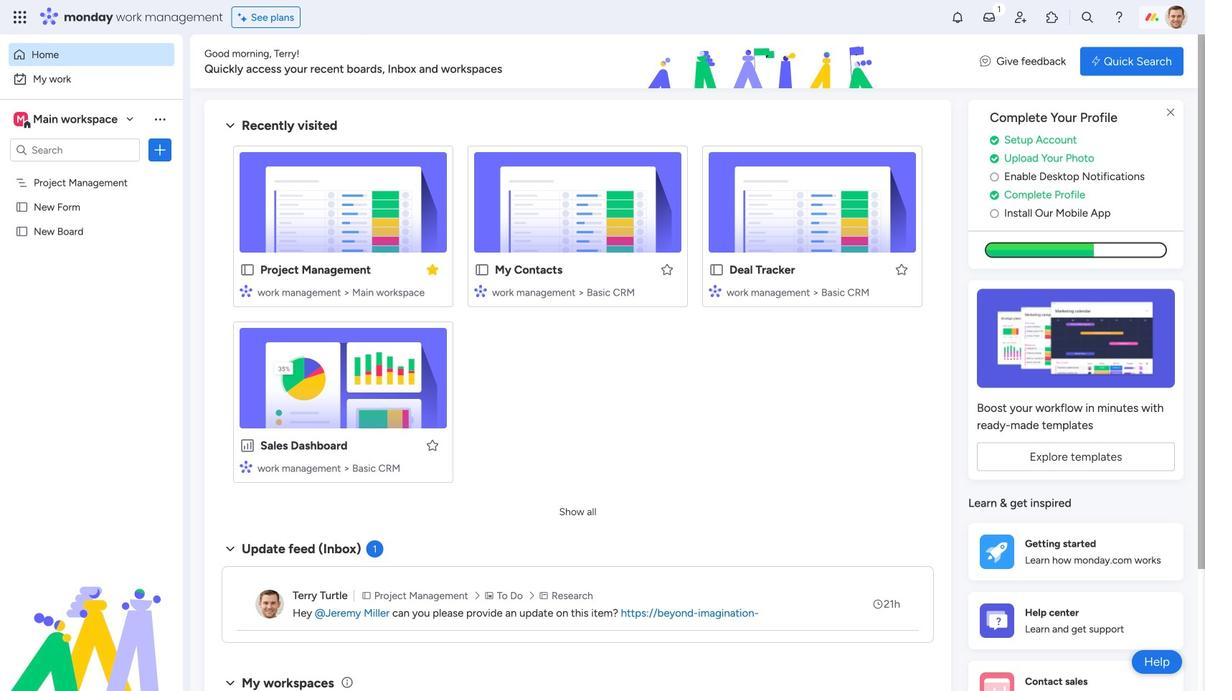 Task type: vqa. For each thing, say whether or not it's contained in the screenshot.
2nd 'circle o' image from the bottom of the page
yes



Task type: locate. For each thing, give the bounding box(es) containing it.
1 horizontal spatial lottie animation image
[[563, 34, 966, 89]]

terry turtle image
[[255, 590, 284, 619]]

1 vertical spatial public board image
[[15, 225, 29, 238]]

public board image
[[240, 262, 255, 278], [474, 262, 490, 278], [709, 262, 725, 278]]

lottie animation image
[[563, 34, 966, 89], [0, 546, 183, 691]]

workspace image
[[14, 111, 28, 127]]

check circle image
[[990, 135, 1000, 146], [990, 190, 1000, 200]]

check circle image up check circle image
[[990, 135, 1000, 146]]

v2 user feedback image
[[981, 53, 991, 69]]

terry turtle image
[[1166, 6, 1188, 29]]

public board image
[[15, 200, 29, 214], [15, 225, 29, 238]]

0 vertical spatial lottie animation element
[[563, 34, 966, 89]]

lottie animation element
[[563, 34, 966, 89], [0, 546, 183, 691]]

0 vertical spatial public board image
[[15, 200, 29, 214]]

public board image for add to favorites icon
[[474, 262, 490, 278]]

1 horizontal spatial public board image
[[474, 262, 490, 278]]

notifications image
[[951, 10, 965, 24]]

public dashboard image
[[240, 438, 255, 454]]

1 element
[[366, 540, 384, 558]]

monday marketplace image
[[1046, 10, 1060, 24]]

1 public board image from the top
[[15, 200, 29, 214]]

option
[[9, 43, 174, 66], [9, 67, 174, 90], [0, 170, 183, 173]]

invite members image
[[1014, 10, 1028, 24]]

0 vertical spatial add to favorites image
[[895, 262, 909, 277]]

2 horizontal spatial public board image
[[709, 262, 725, 278]]

0 vertical spatial check circle image
[[990, 135, 1000, 146]]

lottie animation image for rightmost lottie animation element
[[563, 34, 966, 89]]

1 vertical spatial check circle image
[[990, 190, 1000, 200]]

1 public board image from the left
[[240, 262, 255, 278]]

lottie animation image for lottie animation element to the bottom
[[0, 546, 183, 691]]

1 image
[[993, 1, 1006, 17]]

v2 bolt switch image
[[1092, 53, 1101, 69]]

check circle image
[[990, 153, 1000, 164]]

1 vertical spatial lottie animation image
[[0, 546, 183, 691]]

quick search results list box
[[222, 134, 934, 500]]

circle o image
[[990, 171, 1000, 182]]

contact sales element
[[969, 661, 1184, 691]]

0 vertical spatial lottie animation image
[[563, 34, 966, 89]]

close my workspaces image
[[222, 674, 239, 691]]

add to favorites image
[[895, 262, 909, 277], [426, 438, 440, 453]]

search everything image
[[1081, 10, 1095, 24]]

add to favorites image
[[660, 262, 675, 277]]

2 public board image from the left
[[474, 262, 490, 278]]

1 horizontal spatial add to favorites image
[[895, 262, 909, 277]]

list box
[[0, 168, 183, 437]]

1 vertical spatial add to favorites image
[[426, 438, 440, 453]]

0 horizontal spatial lottie animation element
[[0, 546, 183, 691]]

0 horizontal spatial lottie animation image
[[0, 546, 183, 691]]

help center element
[[969, 592, 1184, 649]]

help image
[[1112, 10, 1127, 24]]

options image
[[153, 143, 167, 157]]

Search in workspace field
[[30, 142, 120, 158]]

0 horizontal spatial add to favorites image
[[426, 438, 440, 453]]

check circle image down circle o icon
[[990, 190, 1000, 200]]

0 horizontal spatial public board image
[[240, 262, 255, 278]]



Task type: describe. For each thing, give the bounding box(es) containing it.
remove from favorites image
[[426, 262, 440, 277]]

circle o image
[[990, 208, 1000, 219]]

1 horizontal spatial lottie animation element
[[563, 34, 966, 89]]

public board image for the remove from favorites icon
[[240, 262, 255, 278]]

1 vertical spatial lottie animation element
[[0, 546, 183, 691]]

workspace options image
[[153, 112, 167, 126]]

workspace selection element
[[14, 111, 120, 129]]

2 public board image from the top
[[15, 225, 29, 238]]

2 vertical spatial option
[[0, 170, 183, 173]]

2 check circle image from the top
[[990, 190, 1000, 200]]

1 vertical spatial option
[[9, 67, 174, 90]]

add to favorites image for first public board icon from the right
[[895, 262, 909, 277]]

0 vertical spatial option
[[9, 43, 174, 66]]

close recently visited image
[[222, 117, 239, 134]]

3 public board image from the left
[[709, 262, 725, 278]]

component image
[[709, 285, 722, 297]]

1 check circle image from the top
[[990, 135, 1000, 146]]

update feed image
[[983, 10, 997, 24]]

getting started element
[[969, 523, 1184, 580]]

add to favorites image for public dashboard "image"
[[426, 438, 440, 453]]

see plans image
[[238, 9, 251, 25]]

templates image image
[[982, 289, 1171, 388]]

close update feed (inbox) image
[[222, 540, 239, 558]]

select product image
[[13, 10, 27, 24]]

dapulse x slim image
[[1163, 104, 1180, 121]]



